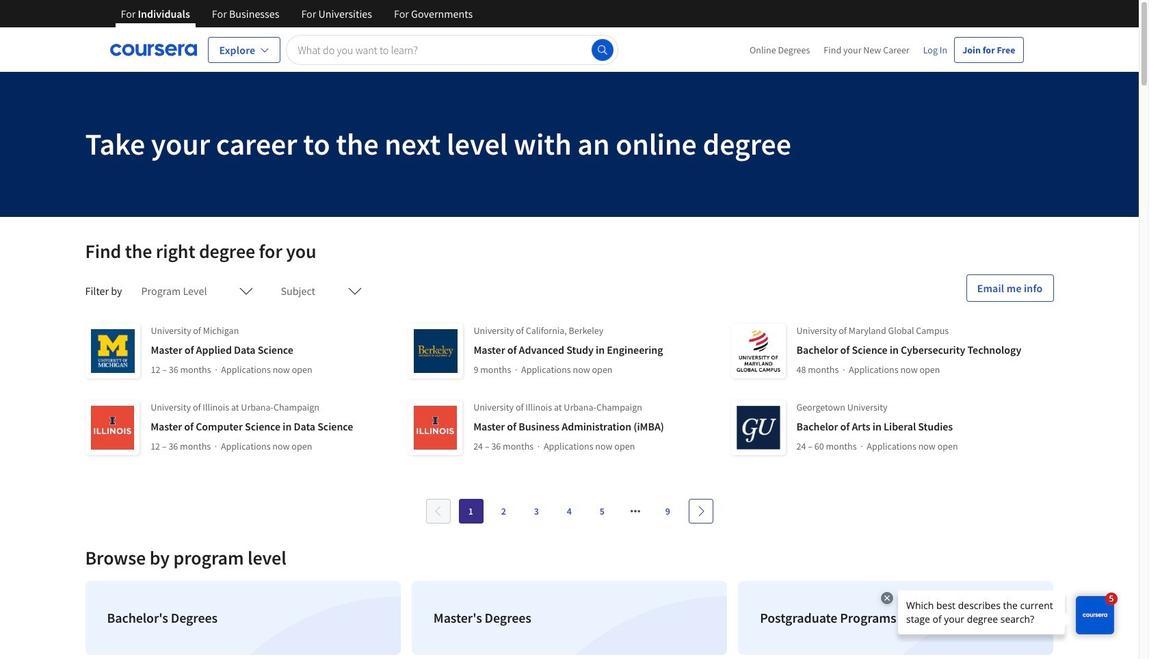Task type: locate. For each thing, give the bounding box(es) containing it.
university of maryland global campus image
[[731, 324, 786, 378]]

university of michigan image
[[85, 324, 140, 378]]

0 horizontal spatial university of illinois at urbana-champaign image
[[85, 400, 140, 455]]

georgetown university image
[[731, 400, 786, 455]]

list
[[80, 576, 1060, 659]]

university of illinois at urbana-champaign image
[[85, 400, 140, 455], [408, 400, 463, 455]]

1 horizontal spatial university of illinois at urbana-champaign image
[[408, 400, 463, 455]]

go to next page image
[[696, 506, 707, 517]]

None search field
[[286, 35, 618, 65]]

1 university of illinois at urbana-champaign image from the left
[[85, 400, 140, 455]]



Task type: vqa. For each thing, say whether or not it's contained in the screenshot.
University of California, Berkeley image
yes



Task type: describe. For each thing, give the bounding box(es) containing it.
banner navigation
[[110, 0, 484, 38]]

2 university of illinois at urbana-champaign image from the left
[[408, 400, 463, 455]]

university of california, berkeley image
[[408, 324, 463, 378]]

coursera image
[[110, 39, 197, 61]]

What do you want to learn? text field
[[286, 35, 618, 65]]



